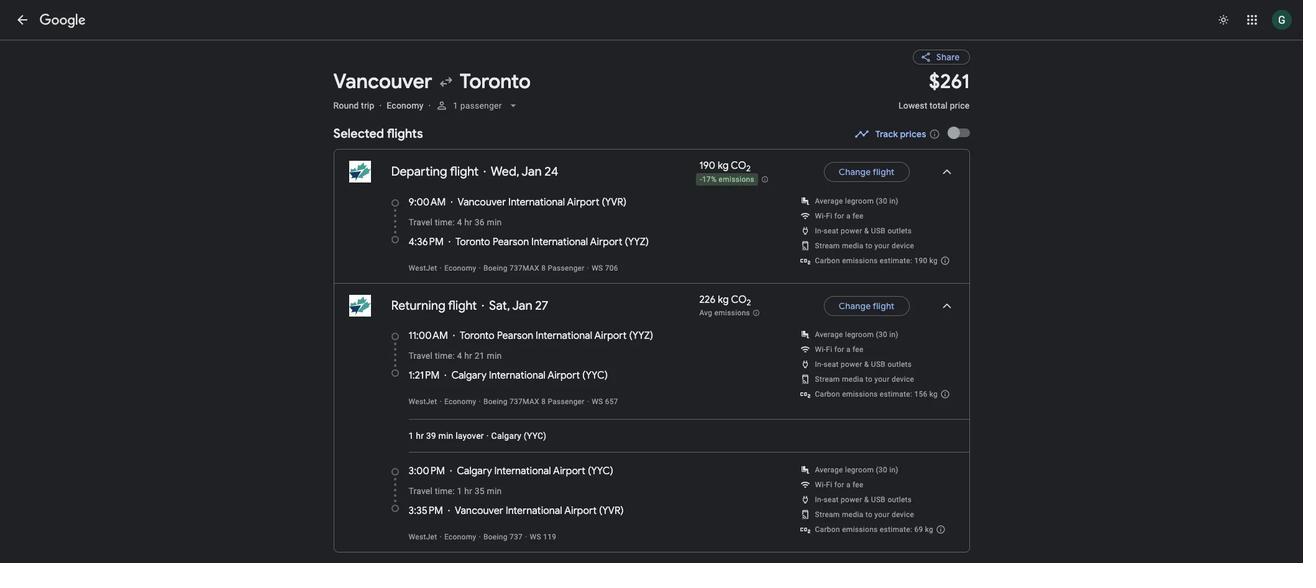 Task type: describe. For each thing, give the bounding box(es) containing it.
27
[[536, 299, 549, 314]]

min right 39
[[439, 432, 454, 442]]

selected
[[334, 126, 384, 142]]

ws 119
[[530, 534, 557, 542]]

calgary international airport (yyc) for 3:00 pm
[[457, 466, 614, 478]]

emissions for vancouver international airport (yvr)
[[843, 257, 878, 266]]

737max for pearson
[[510, 264, 540, 273]]

hr left 39
[[416, 432, 424, 442]]

airport for 3:00 pm
[[553, 466, 586, 478]]

1 vertical spatial calgary
[[492, 432, 522, 442]]

69
[[915, 526, 924, 535]]

returning flight
[[391, 299, 477, 314]]

wed, jan 24
[[491, 164, 559, 180]]

trip
[[361, 101, 375, 111]]

lowest
[[899, 101, 928, 111]]

(30 for calgary international airport (yyc)
[[876, 466, 888, 475]]

4:36 pm
[[409, 236, 444, 249]]

flights
[[387, 126, 423, 142]]

round
[[334, 101, 359, 111]]

190 kg co 2
[[700, 160, 751, 174]]

226 kg co 2
[[700, 294, 752, 309]]

0 vertical spatial  image
[[587, 264, 590, 273]]

vancouver for 3:35 pm
[[455, 506, 504, 518]]

(yvr) for 9:00 am
[[602, 197, 627, 209]]

36
[[475, 218, 485, 228]]

in- for (yyz)
[[816, 361, 824, 369]]

(yyz) for 4:36 pm
[[625, 236, 649, 249]]

calgary international airport (yyc) for 1:21 pm
[[452, 370, 608, 383]]

226
[[700, 294, 716, 307]]

travel time: 1 hr 35 min
[[409, 487, 502, 497]]

Vancouver to Toronto and back text field
[[334, 69, 884, 95]]

passenger
[[461, 101, 502, 111]]

westjet for 4:36 pm
[[409, 264, 437, 273]]

kg for toronto pearson international airport (yyz)
[[930, 391, 938, 399]]

35
[[475, 487, 485, 497]]

carbon emissions estimate: 156 kilograms element
[[816, 391, 938, 399]]

your for (yyz)
[[875, 376, 890, 384]]

estimate: for toronto pearson international airport (yyz)
[[880, 257, 913, 266]]

in) for (yyc)
[[890, 466, 899, 475]]

carbon for (yvr)
[[816, 526, 841, 535]]

Arrival time: 1:21 PM. text field
[[409, 370, 440, 383]]

round trip
[[334, 101, 375, 111]]

17%
[[703, 175, 717, 184]]

190 inside 190 kg co 2
[[700, 160, 716, 172]]

fee for (yvr)
[[853, 212, 864, 221]]

westjet for 1:21 pm
[[409, 398, 437, 407]]

2 for wed, jan 24
[[747, 164, 751, 174]]

toronto pearson international airport (yyz) for 11:00 am
[[460, 330, 654, 343]]

hr for 3:00 pm
[[465, 487, 473, 497]]

kg for calgary international airport (yyc)
[[926, 526, 934, 535]]

pearson for 4:36 pm
[[493, 236, 529, 249]]

outlets for (yyz)
[[888, 361, 912, 369]]

fi for calgary international airport (yyc)
[[827, 481, 833, 490]]

0 vertical spatial vancouver
[[334, 69, 433, 95]]

carbon emissions estimate: 69 kg
[[816, 526, 934, 535]]

average for (yvr)
[[816, 197, 844, 206]]

0 horizontal spatial  image
[[380, 101, 382, 111]]

device for vancouver international airport (yvr)
[[892, 242, 915, 251]]

average for (yyz)
[[816, 331, 844, 340]]

1 vertical spatial 190
[[915, 257, 928, 266]]

airport for 1:21 pm
[[548, 370, 580, 383]]

stream media to your device for (yyc)
[[816, 511, 915, 520]]

to for (yyc)
[[866, 511, 873, 520]]

1 vertical spatial (yyc)
[[524, 432, 547, 442]]

wi- for (yyc)
[[816, 481, 827, 490]]

seat for calgary international airport (yyc)
[[824, 496, 839, 505]]

usb for calgary international airport (yyc)
[[872, 496, 886, 505]]

device for calgary international airport (yyc)
[[892, 511, 915, 520]]

ws 706
[[592, 264, 619, 273]]

ws 657
[[592, 398, 619, 407]]

8 for international
[[542, 264, 546, 273]]

jan for sat,
[[512, 299, 533, 314]]

in) for (yvr)
[[890, 197, 899, 206]]

average for (yyc)
[[816, 466, 844, 475]]

Arrival time: 3:35 PM. text field
[[409, 506, 443, 518]]

emissions for toronto pearson international airport (yyz)
[[843, 391, 878, 399]]

9:00 am
[[409, 197, 446, 209]]

change flight button for sat, jan 27
[[824, 292, 910, 322]]

flight left wed,
[[450, 164, 479, 180]]

737max for international
[[510, 398, 540, 407]]

0 horizontal spatial  image
[[487, 432, 489, 442]]

layover
[[456, 432, 484, 442]]

time: for 11:00 am
[[435, 351, 455, 361]]

media for calgary international airport (yyc)
[[843, 511, 864, 520]]

time: for 9:00 am
[[435, 218, 455, 228]]

24
[[545, 164, 559, 180]]

price
[[951, 101, 970, 111]]

$261
[[930, 69, 970, 95]]

& for (yyz)
[[865, 361, 870, 369]]

for for (yvr)
[[835, 212, 845, 221]]

your for (yvr)
[[875, 242, 890, 251]]

learn more about tracked prices image
[[929, 129, 940, 140]]

2 vertical spatial 1
[[457, 487, 462, 497]]

outlets for (yvr)
[[888, 227, 912, 236]]

& for (yyc)
[[865, 496, 870, 505]]

economy up flights
[[387, 101, 424, 111]]

(yyc) for 3:00 pm
[[588, 466, 614, 478]]

outlets for (yyc)
[[888, 496, 912, 505]]

$261 lowest total price
[[899, 69, 970, 111]]

westjet for 3:35 pm
[[409, 534, 437, 542]]

jan for wed,
[[522, 164, 542, 180]]

wed,
[[491, 164, 520, 180]]

list containing departing flight
[[334, 150, 970, 553]]

departing
[[391, 164, 448, 180]]

legroom for (yyc)
[[846, 466, 874, 475]]

change for sat, jan 27
[[839, 301, 871, 312]]

737
[[510, 534, 523, 542]]

track
[[876, 129, 899, 140]]

travel time: 4 hr 36 min
[[409, 218, 502, 228]]

loading results progress bar
[[0, 40, 1304, 42]]

prices
[[901, 129, 927, 140]]

fi for vancouver international airport (yvr)
[[827, 212, 833, 221]]

co for sat, jan 27
[[732, 294, 747, 307]]

(yyz) for 11:00 am
[[630, 330, 654, 343]]

kg inside 190 kg co 2
[[718, 160, 729, 172]]

1 passenger button
[[431, 91, 525, 121]]

boeing for vancouver
[[484, 534, 508, 542]]

hr for 9:00 am
[[465, 218, 473, 228]]

kg inside 226 kg co 2
[[718, 294, 729, 307]]

a for (yyz)
[[847, 346, 851, 355]]

calgary (yyc)
[[492, 432, 547, 442]]

power for toronto pearson international airport (yyz)
[[841, 361, 863, 369]]

travel for 9:00 am
[[409, 218, 433, 228]]

Departure time: 9:00 AM. text field
[[409, 197, 446, 209]]

Departure time: 11:00 AM. text field
[[409, 330, 448, 343]]

39
[[426, 432, 436, 442]]

selected flights
[[334, 126, 423, 142]]

in- for (yvr)
[[816, 227, 824, 236]]

avg emissions
[[700, 309, 751, 318]]

change appearance image
[[1209, 5, 1239, 35]]

stream for vancouver international airport (yvr)
[[816, 242, 841, 251]]

vancouver international airport (yvr) for 9:00 am
[[458, 197, 627, 209]]

(yvr) for 3:35 pm
[[599, 506, 624, 518]]



Task type: vqa. For each thing, say whether or not it's contained in the screenshot.
2nd the outlets from the top
yes



Task type: locate. For each thing, give the bounding box(es) containing it.
(yyc) for 1:21 pm
[[583, 370, 608, 383]]

in-seat power & usb outlets
[[816, 227, 912, 236], [816, 361, 912, 369], [816, 496, 912, 505]]

flight down track at the right of the page
[[873, 167, 895, 178]]

1 (30 from the top
[[876, 197, 888, 206]]

0 vertical spatial seat
[[824, 227, 839, 236]]

change
[[839, 167, 871, 178], [839, 301, 871, 312]]

3 your from the top
[[875, 511, 890, 520]]

boeing up calgary (yyc)
[[484, 398, 508, 407]]

seat up carbon emissions estimate: 69 kilograms element on the right bottom of the page
[[824, 496, 839, 505]]

0 vertical spatial power
[[841, 227, 863, 236]]

fee up "carbon emissions estimate: 190 kg"
[[853, 212, 864, 221]]

legroom up carbon emissions estimate: 156 kilograms element
[[846, 331, 874, 340]]

1 vertical spatial in)
[[890, 331, 899, 340]]

carbon emissions estimate: 69 kilograms element
[[816, 526, 934, 535]]

in-seat power & usb outlets up carbon emissions estimate: 156 kilograms element
[[816, 361, 912, 369]]

time: down departure time: 9:00 am. 'text field'
[[435, 218, 455, 228]]

1 vertical spatial passenger
[[548, 398, 585, 407]]

1 device from the top
[[892, 242, 915, 251]]

min right 35
[[487, 487, 502, 497]]

3 usb from the top
[[872, 496, 886, 505]]

1 passenger from the top
[[548, 264, 585, 273]]

travel up 1:21 pm text box
[[409, 351, 433, 361]]

toronto up 21
[[460, 330, 495, 343]]

westjet down arrival time: 4:36 pm. text box
[[409, 264, 437, 273]]

calgary down 21
[[452, 370, 487, 383]]

fi for toronto pearson international airport (yyz)
[[827, 346, 833, 355]]

Arrival time: 4:36 PM. text field
[[409, 236, 444, 249]]

hr left 21
[[465, 351, 473, 361]]

1 travel from the top
[[409, 218, 433, 228]]

1 vertical spatial stream media to your device
[[816, 376, 915, 384]]

jan
[[522, 164, 542, 180], [512, 299, 533, 314]]

2 vertical spatial outlets
[[888, 496, 912, 505]]

3:00 pm
[[409, 466, 445, 478]]

0 vertical spatial fee
[[853, 212, 864, 221]]

device up "carbon emissions estimate: 190 kg"
[[892, 242, 915, 251]]

4 left 36
[[457, 218, 462, 228]]

2 vertical spatial to
[[866, 511, 873, 520]]

1 vertical spatial change flight button
[[824, 292, 910, 322]]

2 vertical spatial in-seat power & usb outlets
[[816, 496, 912, 505]]

travel for 3:00 pm
[[409, 487, 433, 497]]

1 vertical spatial 4
[[457, 351, 462, 361]]

wi-
[[816, 212, 827, 221], [816, 346, 827, 355], [816, 481, 827, 490]]

a
[[847, 212, 851, 221], [847, 346, 851, 355], [847, 481, 851, 490]]

fee
[[853, 212, 864, 221], [853, 346, 864, 355], [853, 481, 864, 490]]

2 vertical spatial travel
[[409, 487, 433, 497]]

in- for (yyc)
[[816, 496, 824, 505]]

in-seat power & usb outlets up carbon emissions estimate: 69 kilograms element on the right bottom of the page
[[816, 496, 912, 505]]

0 vertical spatial calgary
[[452, 370, 487, 383]]

fee for (yyc)
[[853, 481, 864, 490]]

0 vertical spatial change
[[839, 167, 871, 178]]

seat up carbon emissions estimate: 156 kilograms element
[[824, 361, 839, 369]]

8 for airport
[[542, 398, 546, 407]]

2 inside 226 kg co 2
[[747, 298, 752, 309]]

airport for 3:35 pm
[[565, 506, 597, 518]]

1 stream media to your device from the top
[[816, 242, 915, 251]]

0 vertical spatial &
[[865, 227, 870, 236]]

2 a from the top
[[847, 346, 851, 355]]

toronto pearson international airport (yyz) up ws 706
[[456, 236, 649, 249]]

1 8 from the top
[[542, 264, 546, 273]]

travel time: 4 hr 21 min
[[409, 351, 502, 361]]

min right 36
[[487, 218, 502, 228]]

3 average from the top
[[816, 466, 844, 475]]

wi-fi for a fee
[[816, 212, 864, 221], [816, 346, 864, 355], [816, 481, 864, 490]]

your up "carbon emissions estimate: 190 kg"
[[875, 242, 890, 251]]

1 vertical spatial westjet
[[409, 398, 437, 407]]

0 vertical spatial carbon
[[816, 257, 841, 266]]

stream media to your device up "carbon emissions estimate: 190 kg"
[[816, 242, 915, 251]]

-
[[700, 175, 703, 184]]

3 media from the top
[[843, 511, 864, 520]]

a up carbon emissions estimate: 156 kilograms element
[[847, 346, 851, 355]]

to up "carbon emissions estimate: 190 kg"
[[866, 242, 873, 251]]

1 vertical spatial fi
[[827, 346, 833, 355]]

1 in) from the top
[[890, 197, 899, 206]]

2 vertical spatial wi-fi for a fee
[[816, 481, 864, 490]]

3 boeing from the top
[[484, 534, 508, 542]]

power up "carbon emissions estimate: 190 kg"
[[841, 227, 863, 236]]

media
[[843, 242, 864, 251], [843, 376, 864, 384], [843, 511, 864, 520]]

co
[[731, 160, 747, 172], [732, 294, 747, 307]]

pearson for 11:00 am
[[497, 330, 534, 343]]

power
[[841, 227, 863, 236], [841, 361, 863, 369], [841, 496, 863, 505]]

legroom up "carbon emissions estimate: 190 kg"
[[846, 197, 874, 206]]

1 fee from the top
[[853, 212, 864, 221]]

min right 21
[[487, 351, 502, 361]]

2 vertical spatial media
[[843, 511, 864, 520]]

3 a from the top
[[847, 481, 851, 490]]

average legroom (30 in)
[[816, 197, 899, 206], [816, 331, 899, 340], [816, 466, 899, 475]]

share button
[[913, 50, 970, 65]]

calgary up 35
[[457, 466, 492, 478]]

2 vertical spatial device
[[892, 511, 915, 520]]

outlets up carbon emissions estimate: 156 kilograms element
[[888, 361, 912, 369]]

0 vertical spatial change flight
[[839, 167, 895, 178]]

3:35 pm
[[409, 506, 443, 518]]

stream for calgary international airport (yyc)
[[816, 511, 841, 520]]

1 vertical spatial 1
[[409, 432, 414, 442]]

in-seat power & usb outlets for (yyz)
[[816, 361, 912, 369]]

avg
[[700, 309, 713, 318]]

2 device from the top
[[892, 376, 915, 384]]

a for (yvr)
[[847, 212, 851, 221]]

1 2 from the top
[[747, 164, 751, 174]]

media up "carbon emissions estimate: 190 kg"
[[843, 242, 864, 251]]

3 to from the top
[[866, 511, 873, 520]]

2 up -17% emissions
[[747, 164, 751, 174]]

your
[[875, 242, 890, 251], [875, 376, 890, 384], [875, 511, 890, 520]]

travel up 4:36 pm
[[409, 218, 433, 228]]

calgary international airport (yyc) down calgary (yyc)
[[457, 466, 614, 478]]

in-seat power & usb outlets for (yvr)
[[816, 227, 912, 236]]

2 boeing from the top
[[484, 398, 508, 407]]

(30 for vancouver international airport (yvr)
[[876, 197, 888, 206]]

vancouver international airport (yvr) down 24
[[458, 197, 627, 209]]

passenger left ws 657
[[548, 398, 585, 407]]

your up carbon emissions estimate: 69 kg
[[875, 511, 890, 520]]

1 carbon from the top
[[816, 257, 841, 266]]

sat, jan 27
[[489, 299, 549, 314]]

2 vertical spatial stream
[[816, 511, 841, 520]]

0 vertical spatial change flight button
[[824, 157, 910, 187]]

calgary right the layover
[[492, 432, 522, 442]]

2 vertical spatial vancouver
[[455, 506, 504, 518]]

to up carbon emissions estimate: 156 kg
[[866, 376, 873, 384]]

economy for 9:00 am
[[445, 264, 477, 273]]

stream up carbon emissions estimate: 156 kilograms element
[[816, 376, 841, 384]]

0 vertical spatial travel
[[409, 218, 433, 228]]

change flight
[[839, 167, 895, 178], [839, 301, 895, 312]]

stream for toronto pearson international airport (yyz)
[[816, 376, 841, 384]]

travel up 3:35 pm
[[409, 487, 433, 497]]

0 vertical spatial boeing 737max 8 passenger
[[484, 264, 585, 273]]

1 vertical spatial (30
[[876, 331, 888, 340]]

1 change from the top
[[839, 167, 871, 178]]

3 device from the top
[[892, 511, 915, 520]]

1 vertical spatial vancouver international airport (yvr)
[[455, 506, 624, 518]]

1 vertical spatial to
[[866, 376, 873, 384]]

1 vertical spatial power
[[841, 361, 863, 369]]

change flight button
[[824, 157, 910, 187], [824, 292, 910, 322]]

your for (yyc)
[[875, 511, 890, 520]]

vancouver up 36
[[458, 197, 506, 209]]

1 for 1 passenger
[[454, 101, 459, 111]]

international for 1:21 pm
[[489, 370, 546, 383]]

to for (yyz)
[[866, 376, 873, 384]]

3 in-seat power & usb outlets from the top
[[816, 496, 912, 505]]

main content
[[334, 40, 970, 564]]

wi- for (yvr)
[[816, 212, 827, 221]]

westjet down 3:35 pm text field
[[409, 534, 437, 542]]

8
[[542, 264, 546, 273], [542, 398, 546, 407]]

carbon emissions estimate: 190 kg
[[816, 257, 938, 266]]

seat for vancouver international airport (yvr)
[[824, 227, 839, 236]]

international for 9:00 am
[[509, 197, 565, 209]]

3 for from the top
[[835, 481, 845, 490]]

0 vertical spatial 8
[[542, 264, 546, 273]]

-17% emissions
[[700, 175, 755, 184]]

travel for 11:00 am
[[409, 351, 433, 361]]

stream up "carbon emissions estimate: 190 kg"
[[816, 242, 841, 251]]

1 time: from the top
[[435, 218, 455, 228]]

1 & from the top
[[865, 227, 870, 236]]

2 usb from the top
[[872, 361, 886, 369]]

2 fi from the top
[[827, 346, 833, 355]]

estimate: for calgary international airport (yyc)
[[880, 391, 913, 399]]

4 left 21
[[457, 351, 462, 361]]

hr left 36
[[465, 218, 473, 228]]

departing flight
[[391, 164, 479, 180]]

in-
[[816, 227, 824, 236], [816, 361, 824, 369], [816, 496, 824, 505]]

emissions for calgary international airport (yyc)
[[843, 526, 878, 535]]

wi-fi for a fee for toronto pearson international airport (yyz)
[[816, 346, 864, 355]]

1 wi-fi for a fee from the top
[[816, 212, 864, 221]]

2 seat from the top
[[824, 361, 839, 369]]

outlets up carbon emissions estimate: 69 kilograms element on the right bottom of the page
[[888, 496, 912, 505]]

change flight for sat, jan 27
[[839, 301, 895, 312]]

power up carbon emissions estimate: 69 kilograms element on the right bottom of the page
[[841, 496, 863, 505]]

in)
[[890, 197, 899, 206], [890, 331, 899, 340], [890, 466, 899, 475]]

1 vertical spatial seat
[[824, 361, 839, 369]]

economy up returning flight
[[445, 264, 477, 273]]

2 to from the top
[[866, 376, 873, 384]]

time: down 11:00 am text field
[[435, 351, 455, 361]]

min for calgary
[[487, 487, 502, 497]]

1 a from the top
[[847, 212, 851, 221]]

passenger left ws 706
[[548, 264, 585, 273]]

average legroom (30 in) for (yyz)
[[816, 331, 899, 340]]

share
[[937, 52, 960, 63]]

0 vertical spatial time:
[[435, 218, 455, 228]]

for up carbon emissions estimate: 69 kilograms element on the right bottom of the page
[[835, 481, 845, 490]]

min for vancouver
[[487, 218, 502, 228]]

toronto pearson international airport (yyz) down "27"
[[460, 330, 654, 343]]

pearson down travel time: 4 hr 36 min at the top of page
[[493, 236, 529, 249]]

vancouver international airport (yvr) for 3:35 pm
[[455, 506, 624, 518]]

1 change flight from the top
[[839, 167, 895, 178]]

1 left passenger
[[454, 101, 459, 111]]

passenger
[[548, 264, 585, 273], [548, 398, 585, 407]]

2 change from the top
[[839, 301, 871, 312]]

4 for vancouver international airport (yvr)
[[457, 218, 462, 228]]

economy for 11:00 am
[[445, 398, 477, 407]]

2 vertical spatial boeing
[[484, 534, 508, 542]]

1 vertical spatial time:
[[435, 351, 455, 361]]

list
[[334, 150, 970, 553]]

2 carbon from the top
[[816, 391, 841, 399]]

in-seat power & usb outlets for (yyc)
[[816, 496, 912, 505]]

1 seat from the top
[[824, 227, 839, 236]]

kg
[[718, 160, 729, 172], [930, 257, 938, 266], [718, 294, 729, 307], [930, 391, 938, 399], [926, 526, 934, 535]]

stream media to your device for (yyz)
[[816, 376, 915, 384]]

toronto for 4:36 pm
[[456, 236, 491, 249]]

2 4 from the top
[[457, 351, 462, 361]]

2 vertical spatial toronto
[[460, 330, 495, 343]]

0 vertical spatial outlets
[[888, 227, 912, 236]]

seat for toronto pearson international airport (yyz)
[[824, 361, 839, 369]]

for
[[835, 212, 845, 221], [835, 346, 845, 355], [835, 481, 845, 490]]

change flight down "carbon emissions estimate: 190 kg"
[[839, 301, 895, 312]]

go back image
[[15, 12, 30, 27]]

1 vertical spatial change
[[839, 301, 871, 312]]

1 passenger
[[454, 101, 502, 111]]

1 inside popup button
[[454, 101, 459, 111]]

2 stream from the top
[[816, 376, 841, 384]]

1 vertical spatial estimate:
[[880, 391, 913, 399]]

min
[[487, 218, 502, 228], [487, 351, 502, 361], [439, 432, 454, 442], [487, 487, 502, 497]]

returning
[[391, 299, 446, 314]]

2 737max from the top
[[510, 398, 540, 407]]

1 your from the top
[[875, 242, 890, 251]]

3 in) from the top
[[890, 466, 899, 475]]

1 left 35
[[457, 487, 462, 497]]

2 vertical spatial a
[[847, 481, 851, 490]]

(yvr)
[[602, 197, 627, 209], [599, 506, 624, 518]]

calgary
[[452, 370, 487, 383], [492, 432, 522, 442], [457, 466, 492, 478]]

1 to from the top
[[866, 242, 873, 251]]

for up carbon emissions estimate: 156 kilograms element
[[835, 346, 845, 355]]

flight left sat,
[[448, 299, 477, 314]]

to for (yvr)
[[866, 242, 873, 251]]

sat,
[[489, 299, 510, 314]]

1 boeing 737max 8 passenger from the top
[[484, 264, 585, 273]]

1 vertical spatial in-
[[816, 361, 824, 369]]

device up carbon emissions estimate: 69 kilograms element on the right bottom of the page
[[892, 511, 915, 520]]

2 in-seat power & usb outlets from the top
[[816, 361, 912, 369]]

stream up carbon emissions estimate: 69 kilograms element on the right bottom of the page
[[816, 511, 841, 520]]

1 vertical spatial for
[[835, 346, 845, 355]]

usb up "carbon emissions estimate: 190 kg"
[[872, 227, 886, 236]]

economy up the layover
[[445, 398, 477, 407]]

co up avg emissions
[[732, 294, 747, 307]]

0 vertical spatial passenger
[[548, 264, 585, 273]]

2 vertical spatial calgary
[[457, 466, 492, 478]]

economy left boeing 737
[[445, 534, 477, 542]]

0 vertical spatial 1
[[454, 101, 459, 111]]

passenger for international
[[548, 264, 585, 273]]

2 vertical spatial your
[[875, 511, 890, 520]]

time: for 3:00 pm
[[435, 487, 455, 497]]

2 change flight from the top
[[839, 301, 895, 312]]

0 vertical spatial in)
[[890, 197, 899, 206]]

device for toronto pearson international airport (yyz)
[[892, 376, 915, 384]]

hr left 35
[[465, 487, 473, 497]]

2 wi- from the top
[[816, 346, 827, 355]]

2 power from the top
[[841, 361, 863, 369]]

stream media to your device
[[816, 242, 915, 251], [816, 376, 915, 384], [816, 511, 915, 520]]

1 westjet from the top
[[409, 264, 437, 273]]

track prices
[[876, 129, 927, 140]]

1 outlets from the top
[[888, 227, 912, 236]]

2 vertical spatial stream media to your device
[[816, 511, 915, 520]]

none text field containing $261
[[899, 69, 970, 122]]

1 left 39
[[409, 432, 414, 442]]

1 vertical spatial boeing
[[484, 398, 508, 407]]

boeing left 737
[[484, 534, 508, 542]]

1 vertical spatial  image
[[487, 432, 489, 442]]

calgary international airport (yyc) down 21
[[452, 370, 608, 383]]

0 vertical spatial toronto pearson international airport (yyz)
[[456, 236, 649, 249]]

0 vertical spatial 4
[[457, 218, 462, 228]]

1 stream from the top
[[816, 242, 841, 251]]

0 vertical spatial wi-fi for a fee
[[816, 212, 864, 221]]

0 vertical spatial device
[[892, 242, 915, 251]]

1 vertical spatial boeing 737max 8 passenger
[[484, 398, 585, 407]]

boeing for toronto
[[484, 264, 508, 273]]

2 your from the top
[[875, 376, 890, 384]]

2 legroom from the top
[[846, 331, 874, 340]]

2 vertical spatial average legroom (30 in)
[[816, 466, 899, 475]]

jan left 24
[[522, 164, 542, 180]]

min for toronto
[[487, 351, 502, 361]]

0 vertical spatial (yyc)
[[583, 370, 608, 383]]

seat
[[824, 227, 839, 236], [824, 361, 839, 369], [824, 496, 839, 505]]

estimate: for vancouver international airport (yvr)
[[880, 526, 913, 535]]

co inside 190 kg co 2
[[731, 160, 747, 172]]

1 vertical spatial wi-
[[816, 346, 827, 355]]

fi
[[827, 212, 833, 221], [827, 346, 833, 355], [827, 481, 833, 490]]

1 vertical spatial device
[[892, 376, 915, 384]]

2 up avg emissions
[[747, 298, 752, 309]]

1 vertical spatial change flight
[[839, 301, 895, 312]]

calgary international airport (yyc)
[[452, 370, 608, 383], [457, 466, 614, 478]]

2 vertical spatial (30
[[876, 466, 888, 475]]

to
[[866, 242, 873, 251], [866, 376, 873, 384], [866, 511, 873, 520]]

0 vertical spatial wi-
[[816, 212, 827, 221]]

co inside 226 kg co 2
[[732, 294, 747, 307]]

2 for sat, jan 27
[[747, 298, 752, 309]]

1 in-seat power & usb outlets from the top
[[816, 227, 912, 236]]

vancouver international airport (yvr) up ws 119
[[455, 506, 624, 518]]

3 time: from the top
[[435, 487, 455, 497]]

1:21 pm
[[409, 370, 440, 383]]

0 vertical spatial usb
[[872, 227, 886, 236]]

0 vertical spatial co
[[731, 160, 747, 172]]

stream
[[816, 242, 841, 251], [816, 376, 841, 384], [816, 511, 841, 520]]

2 2 from the top
[[747, 298, 752, 309]]

2 vertical spatial westjet
[[409, 534, 437, 542]]

Departure time: 3:00 PM. text field
[[409, 466, 445, 478]]

media for toronto pearson international airport (yyz)
[[843, 376, 864, 384]]

1 vertical spatial wi-fi for a fee
[[816, 346, 864, 355]]

power for vancouver international airport (yvr)
[[841, 227, 863, 236]]

2 change flight button from the top
[[824, 292, 910, 322]]

2 stream media to your device from the top
[[816, 376, 915, 384]]

boeing 737max 8 passenger up calgary (yyc)
[[484, 398, 585, 407]]

international
[[509, 197, 565, 209], [532, 236, 588, 249], [536, 330, 593, 343], [489, 370, 546, 383], [495, 466, 551, 478], [506, 506, 563, 518]]

0 vertical spatial your
[[875, 242, 890, 251]]

vancouver down 35
[[455, 506, 504, 518]]

0 vertical spatial jan
[[522, 164, 542, 180]]

3 & from the top
[[865, 496, 870, 505]]

& up carbon emissions estimate: 69 kg
[[865, 496, 870, 505]]

outlets up "carbon emissions estimate: 190 kg"
[[888, 227, 912, 236]]

(30 up carbon emissions estimate: 156 kilograms element
[[876, 331, 888, 340]]

toronto up passenger
[[460, 69, 531, 95]]

wi-fi for a fee up "carbon emissions estimate: 190 kg"
[[816, 212, 864, 221]]

2 time: from the top
[[435, 351, 455, 361]]

1 average legroom (30 in) from the top
[[816, 197, 899, 206]]

3 wi- from the top
[[816, 481, 827, 490]]

2 co from the top
[[732, 294, 747, 307]]

0 vertical spatial stream media to your device
[[816, 242, 915, 251]]

2 media from the top
[[843, 376, 864, 384]]

0 vertical spatial boeing
[[484, 264, 508, 273]]

carbon for (yyc)
[[816, 391, 841, 399]]

flight down "carbon emissions estimate: 190 kg"
[[873, 301, 895, 312]]

(yyz)
[[625, 236, 649, 249], [630, 330, 654, 343]]

0 vertical spatial legroom
[[846, 197, 874, 206]]

261 us dollars element
[[930, 69, 970, 95]]

(30 for toronto pearson international airport (yyz)
[[876, 331, 888, 340]]

2 & from the top
[[865, 361, 870, 369]]

2 boeing 737max 8 passenger from the top
[[484, 398, 585, 407]]

 image right trip
[[380, 101, 382, 111]]

international for 3:35 pm
[[506, 506, 563, 518]]

2 inside 190 kg co 2
[[747, 164, 751, 174]]

pearson
[[493, 236, 529, 249], [497, 330, 534, 343]]

carbon
[[816, 257, 841, 266], [816, 391, 841, 399], [816, 526, 841, 535]]

11:00 am
[[409, 330, 448, 343]]

0 vertical spatial calgary international airport (yyc)
[[452, 370, 608, 383]]

2 vertical spatial carbon
[[816, 526, 841, 535]]

jan left "27"
[[512, 299, 533, 314]]

2 vertical spatial average
[[816, 466, 844, 475]]

None text field
[[899, 69, 970, 122]]

1 fi from the top
[[827, 212, 833, 221]]

3 fi from the top
[[827, 481, 833, 490]]

boeing 737max 8 passenger
[[484, 264, 585, 273], [484, 398, 585, 407]]

3 stream media to your device from the top
[[816, 511, 915, 520]]

1 vertical spatial &
[[865, 361, 870, 369]]

hr
[[465, 218, 473, 228], [465, 351, 473, 361], [416, 432, 424, 442], [465, 487, 473, 497]]

156
[[915, 391, 928, 399]]

2 outlets from the top
[[888, 361, 912, 369]]

190
[[700, 160, 716, 172], [915, 257, 928, 266]]

2 estimate: from the top
[[880, 391, 913, 399]]

3 legroom from the top
[[846, 466, 874, 475]]

media up carbon emissions estimate: 156 kilograms element
[[843, 376, 864, 384]]

2 average legroom (30 in) from the top
[[816, 331, 899, 340]]

2 wi-fi for a fee from the top
[[816, 346, 864, 355]]

3 stream from the top
[[816, 511, 841, 520]]

 image right the layover
[[487, 432, 489, 442]]

device
[[892, 242, 915, 251], [892, 376, 915, 384], [892, 511, 915, 520]]

1
[[454, 101, 459, 111], [409, 432, 414, 442], [457, 487, 462, 497]]

21
[[475, 351, 485, 361]]

2 for from the top
[[835, 346, 845, 355]]

vancouver international airport (yvr)
[[458, 197, 627, 209], [455, 506, 624, 518]]

0 vertical spatial estimate:
[[880, 257, 913, 266]]

1 estimate: from the top
[[880, 257, 913, 266]]

0 vertical spatial 190
[[700, 160, 716, 172]]

carbon emissions estimate: 156 kg
[[816, 391, 938, 399]]

in-seat power & usb outlets up "carbon emissions estimate: 190 kg"
[[816, 227, 912, 236]]

0 vertical spatial westjet
[[409, 264, 437, 273]]

3 seat from the top
[[824, 496, 839, 505]]

(yyc)
[[583, 370, 608, 383], [524, 432, 547, 442], [588, 466, 614, 478]]

2 vertical spatial in-
[[816, 496, 824, 505]]

device up carbon emissions estimate: 156 kilograms element
[[892, 376, 915, 384]]

2 vertical spatial (yyc)
[[588, 466, 614, 478]]

3 westjet from the top
[[409, 534, 437, 542]]

toronto
[[460, 69, 531, 95], [456, 236, 491, 249], [460, 330, 495, 343]]

fee up carbon emissions estimate: 69 kilograms element on the right bottom of the page
[[853, 481, 864, 490]]

passenger for airport
[[548, 398, 585, 407]]

2 vertical spatial power
[[841, 496, 863, 505]]

total
[[930, 101, 948, 111]]

travel
[[409, 218, 433, 228], [409, 351, 433, 361], [409, 487, 433, 497]]

for for (yyc)
[[835, 481, 845, 490]]

& for (yvr)
[[865, 227, 870, 236]]

boeing 737
[[484, 534, 523, 542]]

westjet
[[409, 264, 437, 273], [409, 398, 437, 407], [409, 534, 437, 542]]

a for (yyc)
[[847, 481, 851, 490]]

1 co from the top
[[731, 160, 747, 172]]

(30 up "carbon emissions estimate: 190 kg"
[[876, 197, 888, 206]]

usb up carbon emissions estimate: 69 kg
[[872, 496, 886, 505]]

1 737max from the top
[[510, 264, 540, 273]]

 image
[[380, 101, 382, 111], [429, 101, 431, 111], [587, 398, 590, 407]]

carbon emissions estimate: 190 kilograms element
[[816, 257, 938, 266]]

airport for 9:00 am
[[567, 197, 600, 209]]

1 change flight button from the top
[[824, 157, 910, 187]]

co up -17% emissions
[[731, 160, 747, 172]]

in) for (yyz)
[[890, 331, 899, 340]]

3 travel from the top
[[409, 487, 433, 497]]

1 wi- from the top
[[816, 212, 827, 221]]

international for 3:00 pm
[[495, 466, 551, 478]]

& up carbon emissions estimate: 156 kg
[[865, 361, 870, 369]]

1 boeing from the top
[[484, 264, 508, 273]]

power up carbon emissions estimate: 156 kilograms element
[[841, 361, 863, 369]]

1 media from the top
[[843, 242, 864, 251]]

boeing 737max 8 passenger up "27"
[[484, 264, 585, 273]]

2 horizontal spatial  image
[[587, 398, 590, 407]]

stream media to your device for (yvr)
[[816, 242, 915, 251]]

 image left the 1 passenger
[[429, 101, 431, 111]]

power for calgary international airport (yyc)
[[841, 496, 863, 505]]

legroom for (yvr)
[[846, 197, 874, 206]]

vancouver up trip
[[334, 69, 433, 95]]

hr for 11:00 am
[[465, 351, 473, 361]]

1 vertical spatial 8
[[542, 398, 546, 407]]

0 vertical spatial fi
[[827, 212, 833, 221]]

 image
[[587, 264, 590, 273], [487, 432, 489, 442]]

3 estimate: from the top
[[880, 526, 913, 535]]

estimate:
[[880, 257, 913, 266], [880, 391, 913, 399], [880, 526, 913, 535]]

1 usb from the top
[[872, 227, 886, 236]]

1 4 from the top
[[457, 218, 462, 228]]

economy for 3:00 pm
[[445, 534, 477, 542]]

3 (30 from the top
[[876, 466, 888, 475]]

toronto pearson international airport (yyz) for 4:36 pm
[[456, 236, 649, 249]]

2 vertical spatial wi-
[[816, 481, 827, 490]]

legroom for (yyz)
[[846, 331, 874, 340]]

outlets
[[888, 227, 912, 236], [888, 361, 912, 369], [888, 496, 912, 505]]

calgary for 1:21 pm
[[452, 370, 487, 383]]

vancouver for 9:00 am
[[458, 197, 506, 209]]

change flight down track at the right of the page
[[839, 167, 895, 178]]

economy
[[387, 101, 424, 111], [445, 264, 477, 273], [445, 398, 477, 407], [445, 534, 477, 542]]

wi- for (yyz)
[[816, 346, 827, 355]]

legroom
[[846, 197, 874, 206], [846, 331, 874, 340], [846, 466, 874, 475]]

1 vertical spatial legroom
[[846, 331, 874, 340]]

vancouver
[[334, 69, 433, 95], [458, 197, 506, 209], [455, 506, 504, 518]]

3 average legroom (30 in) from the top
[[816, 466, 899, 475]]

1 hr 39 min layover
[[409, 432, 484, 442]]

1 power from the top
[[841, 227, 863, 236]]

legroom up carbon emissions estimate: 69 kilograms element on the right bottom of the page
[[846, 466, 874, 475]]

2 travel from the top
[[409, 351, 433, 361]]

flight
[[450, 164, 479, 180], [873, 167, 895, 178], [448, 299, 477, 314], [873, 301, 895, 312]]

3 in- from the top
[[816, 496, 824, 505]]

main content containing vancouver
[[334, 40, 970, 564]]

8 up "27"
[[542, 264, 546, 273]]

3 carbon from the top
[[816, 526, 841, 535]]

1 average from the top
[[816, 197, 844, 206]]

0 vertical spatial toronto
[[460, 69, 531, 95]]

3 fee from the top
[[853, 481, 864, 490]]

& up "carbon emissions estimate: 190 kg"
[[865, 227, 870, 236]]

2 westjet from the top
[[409, 398, 437, 407]]

1 vertical spatial average legroom (30 in)
[[816, 331, 899, 340]]

boeing for calgary
[[484, 398, 508, 407]]

2 (30 from the top
[[876, 331, 888, 340]]

0 vertical spatial pearson
[[493, 236, 529, 249]]

1 vertical spatial calgary international airport (yyc)
[[457, 466, 614, 478]]

1 in- from the top
[[816, 227, 824, 236]]

3 outlets from the top
[[888, 496, 912, 505]]

1 horizontal spatial  image
[[429, 101, 431, 111]]

 image inside list
[[587, 398, 590, 407]]



